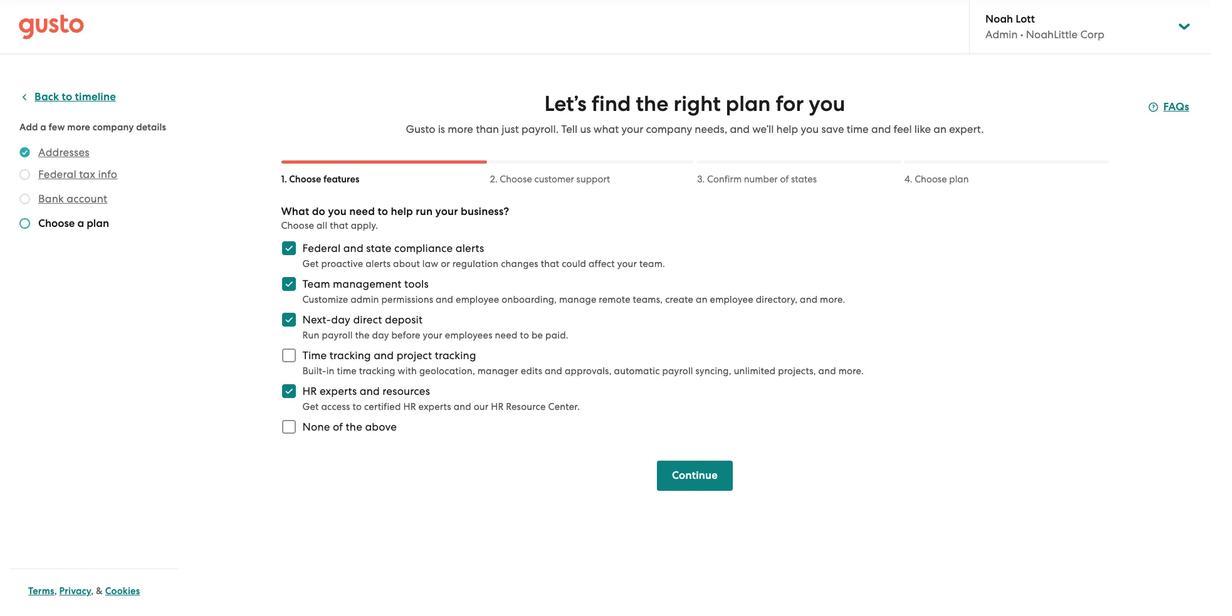 Task type: vqa. For each thing, say whether or not it's contained in the screenshot.
The related to payroll
yes



Task type: describe. For each thing, give the bounding box(es) containing it.
home image
[[19, 14, 84, 39]]

geolocation,
[[419, 366, 475, 377]]

noahlittle
[[1026, 28, 1078, 41]]

to down hr experts and resources
[[353, 401, 362, 413]]

and left feel
[[871, 123, 891, 135]]

0 horizontal spatial day
[[331, 313, 351, 326]]

help inside let's find the right plan for you gusto is more than just payroll. tell us what your company needs, and we'll help you save time and feel like an expert.
[[777, 123, 798, 135]]

features
[[323, 174, 359, 185]]

choose a plan
[[38, 217, 109, 230]]

affect
[[589, 258, 615, 270]]

and down or
[[436, 294, 453, 305]]

federal tax info button
[[38, 167, 117, 182]]

•
[[1021, 28, 1024, 41]]

law
[[422, 258, 438, 270]]

check image for federal
[[19, 169, 30, 180]]

bank account button
[[38, 191, 107, 206]]

team
[[303, 278, 330, 290]]

team.
[[639, 258, 665, 270]]

and right edits
[[545, 366, 563, 377]]

remote
[[599, 294, 631, 305]]

terms link
[[28, 586, 54, 597]]

to inside what do you need to help run your business? choose all that apply.
[[378, 205, 388, 218]]

HR experts and resources checkbox
[[275, 377, 303, 405]]

projects,
[[778, 366, 816, 377]]

your right before
[[423, 330, 443, 341]]

unlimited
[[734, 366, 776, 377]]

choose for choose customer support
[[500, 174, 532, 185]]

choose for choose a plan
[[38, 217, 75, 230]]

save
[[822, 123, 844, 135]]

us
[[580, 123, 591, 135]]

number
[[744, 174, 778, 185]]

terms
[[28, 586, 54, 597]]

timeline
[[75, 90, 116, 103]]

choose a plan list
[[19, 145, 174, 234]]

an inside let's find the right plan for you gusto is more than just payroll. tell us what your company needs, and we'll help you save time and feel like an expert.
[[934, 123, 947, 135]]

support
[[577, 174, 610, 185]]

resources
[[383, 385, 430, 397]]

our
[[474, 401, 489, 413]]

tax
[[79, 168, 95, 181]]

and up certified
[[360, 385, 380, 397]]

direct
[[353, 313, 382, 326]]

states
[[791, 174, 817, 185]]

like
[[915, 123, 931, 135]]

federal tax info
[[38, 168, 117, 181]]

changes
[[501, 258, 538, 270]]

to left be
[[520, 330, 529, 341]]

addresses button
[[38, 145, 89, 160]]

0 horizontal spatial experts
[[320, 385, 357, 397]]

0 vertical spatial you
[[809, 91, 845, 117]]

resource
[[506, 401, 546, 413]]

be
[[532, 330, 543, 341]]

cookies button
[[105, 584, 140, 599]]

more inside let's find the right plan for you gusto is more than just payroll. tell us what your company needs, and we'll help you save time and feel like an expert.
[[448, 123, 473, 135]]

account
[[67, 192, 107, 205]]

apply.
[[351, 220, 378, 231]]

1 vertical spatial more.
[[839, 366, 864, 377]]

terms , privacy , & cookies
[[28, 586, 140, 597]]

permissions
[[381, 294, 433, 305]]

manage
[[559, 294, 597, 305]]

1 vertical spatial alerts
[[366, 258, 391, 270]]

0 vertical spatial payroll
[[322, 330, 353, 341]]

run payroll the day before your employees need to be paid.
[[303, 330, 568, 341]]

time inside let's find the right plan for you gusto is more than just payroll. tell us what your company needs, and we'll help you save time and feel like an expert.
[[847, 123, 869, 135]]

lott
[[1016, 13, 1035, 26]]

0 horizontal spatial company
[[93, 122, 134, 133]]

about
[[393, 258, 420, 270]]

let's find the right plan for you gusto is more than just payroll. tell us what your company needs, and we'll help you save time and feel like an expert.
[[406, 91, 984, 135]]

above
[[365, 421, 397, 433]]

customize admin permissions and employee onboarding, manage remote teams, create an employee directory, and more.
[[303, 294, 845, 305]]

you inside what do you need to help run your business? choose all that apply.
[[328, 205, 347, 218]]

get access to certified hr experts and our hr resource center.
[[303, 401, 580, 413]]

confirm number of states
[[707, 174, 817, 185]]

right
[[674, 91, 721, 117]]

need inside what do you need to help run your business? choose all that apply.
[[349, 205, 375, 218]]

employees
[[445, 330, 493, 341]]

find
[[592, 91, 631, 117]]

company inside let's find the right plan for you gusto is more than just payroll. tell us what your company needs, and we'll help you save time and feel like an expert.
[[646, 123, 692, 135]]

state
[[366, 242, 392, 255]]

built-
[[303, 366, 326, 377]]

plan inside list
[[87, 217, 109, 230]]

Federal and state compliance alerts checkbox
[[275, 234, 303, 262]]

Next-day direct deposit checkbox
[[275, 306, 303, 334]]

business?
[[461, 205, 509, 218]]

bank
[[38, 192, 64, 205]]

details
[[136, 122, 166, 133]]

noah lott admin • noahlittle corp
[[986, 13, 1105, 41]]

proactive
[[321, 258, 363, 270]]

regulation
[[453, 258, 499, 270]]

1 vertical spatial day
[[372, 330, 389, 341]]

choose for choose features
[[289, 174, 321, 185]]

privacy link
[[59, 586, 91, 597]]

that inside what do you need to help run your business? choose all that apply.
[[330, 220, 349, 231]]

2 employee from the left
[[710, 294, 754, 305]]

edits
[[521, 366, 542, 377]]

tracking up geolocation,
[[435, 349, 476, 362]]

federal for federal tax info
[[38, 168, 76, 181]]

choose inside what do you need to help run your business? choose all that apply.
[[281, 220, 314, 231]]

0 vertical spatial of
[[780, 174, 789, 185]]

teams,
[[633, 294, 663, 305]]

confirm
[[707, 174, 742, 185]]

is
[[438, 123, 445, 135]]

&
[[96, 586, 103, 597]]

plan inside let's find the right plan for you gusto is more than just payroll. tell us what your company needs, and we'll help you save time and feel like an expert.
[[726, 91, 771, 117]]

continue button
[[657, 461, 733, 491]]

1 vertical spatial payroll
[[662, 366, 693, 377]]

project
[[397, 349, 432, 362]]

Time tracking and project tracking checkbox
[[275, 342, 303, 369]]

your left team.
[[617, 258, 637, 270]]

get for federal
[[303, 258, 319, 270]]

and right projects,
[[819, 366, 836, 377]]

back
[[34, 90, 59, 103]]

could
[[562, 258, 586, 270]]



Task type: locate. For each thing, give the bounding box(es) containing it.
federal
[[38, 168, 76, 181], [303, 242, 341, 255]]

0 vertical spatial check image
[[19, 169, 30, 180]]

help inside what do you need to help run your business? choose all that apply.
[[391, 205, 413, 218]]

and
[[730, 123, 750, 135], [871, 123, 891, 135], [343, 242, 364, 255], [436, 294, 453, 305], [800, 294, 818, 305], [374, 349, 394, 362], [545, 366, 563, 377], [819, 366, 836, 377], [360, 385, 380, 397], [454, 401, 471, 413]]

1 vertical spatial plan
[[949, 174, 969, 185]]

your right the 'run'
[[435, 205, 458, 218]]

choose down what on the top left of the page
[[281, 220, 314, 231]]

more
[[67, 122, 90, 133], [448, 123, 473, 135]]

1 horizontal spatial payroll
[[662, 366, 693, 377]]

1 vertical spatial of
[[333, 421, 343, 433]]

a inside list
[[77, 217, 84, 230]]

the down next-day direct deposit
[[355, 330, 370, 341]]

feel
[[894, 123, 912, 135]]

0 horizontal spatial help
[[391, 205, 413, 218]]

1 , from the left
[[54, 586, 57, 597]]

syncing,
[[696, 366, 732, 377]]

time tracking and project tracking
[[303, 349, 476, 362]]

manager
[[478, 366, 518, 377]]

1 horizontal spatial company
[[646, 123, 692, 135]]

1 vertical spatial help
[[391, 205, 413, 218]]

payroll left the syncing,
[[662, 366, 693, 377]]

circle check image
[[19, 145, 30, 160]]

None of the above checkbox
[[275, 413, 303, 441]]

more right is
[[448, 123, 473, 135]]

choose customer support
[[500, 174, 610, 185]]

a left few
[[40, 122, 46, 133]]

of left states
[[780, 174, 789, 185]]

0 vertical spatial help
[[777, 123, 798, 135]]

to up the apply.
[[378, 205, 388, 218]]

1 horizontal spatial a
[[77, 217, 84, 230]]

with
[[398, 366, 417, 377]]

your right 'what'
[[622, 123, 644, 135]]

need
[[349, 205, 375, 218], [495, 330, 518, 341]]

0 horizontal spatial of
[[333, 421, 343, 433]]

0 horizontal spatial an
[[696, 294, 708, 305]]

you right do
[[328, 205, 347, 218]]

0 horizontal spatial time
[[337, 366, 357, 377]]

employee down regulation
[[456, 294, 499, 305]]

0 vertical spatial that
[[330, 220, 349, 231]]

1 horizontal spatial an
[[934, 123, 947, 135]]

payroll down next-
[[322, 330, 353, 341]]

company down the timeline
[[93, 122, 134, 133]]

1 get from the top
[[303, 258, 319, 270]]

that right all
[[330, 220, 349, 231]]

0 vertical spatial time
[[847, 123, 869, 135]]

certified
[[364, 401, 401, 413]]

of down access
[[333, 421, 343, 433]]

check image left choose a plan
[[19, 218, 30, 229]]

time right in
[[337, 366, 357, 377]]

0 vertical spatial get
[[303, 258, 319, 270]]

day down customize
[[331, 313, 351, 326]]

next-
[[303, 313, 331, 326]]

center.
[[548, 401, 580, 413]]

help left the 'run'
[[391, 205, 413, 218]]

tracking down time tracking and project tracking
[[359, 366, 395, 377]]

management
[[333, 278, 402, 290]]

choose down bank
[[38, 217, 75, 230]]

more right few
[[67, 122, 90, 133]]

1 horizontal spatial ,
[[91, 586, 94, 597]]

time
[[303, 349, 327, 362]]

team management tools
[[303, 278, 429, 290]]

2 get from the top
[[303, 401, 319, 413]]

more. right the directory,
[[820, 294, 845, 305]]

the for of
[[346, 421, 362, 433]]

of
[[780, 174, 789, 185], [333, 421, 343, 433]]

2 horizontal spatial plan
[[949, 174, 969, 185]]

payroll.
[[522, 123, 559, 135]]

gusto
[[406, 123, 435, 135]]

0 horizontal spatial hr
[[303, 385, 317, 397]]

1 horizontal spatial more
[[448, 123, 473, 135]]

2 vertical spatial the
[[346, 421, 362, 433]]

federal for federal and state compliance alerts
[[303, 242, 341, 255]]

corp
[[1081, 28, 1105, 41]]

run
[[303, 330, 319, 341]]

the inside let's find the right plan for you gusto is more than just payroll. tell us what your company needs, and we'll help you save time and feel like an expert.
[[636, 91, 669, 117]]

,
[[54, 586, 57, 597], [91, 586, 94, 597]]

day
[[331, 313, 351, 326], [372, 330, 389, 341]]

, left 'privacy'
[[54, 586, 57, 597]]

info
[[98, 168, 117, 181]]

more. right projects,
[[839, 366, 864, 377]]

1 employee from the left
[[456, 294, 499, 305]]

1 horizontal spatial help
[[777, 123, 798, 135]]

1 horizontal spatial day
[[372, 330, 389, 341]]

1 horizontal spatial federal
[[303, 242, 341, 255]]

that left the could on the left of page
[[541, 258, 559, 270]]

plan
[[726, 91, 771, 117], [949, 174, 969, 185], [87, 217, 109, 230]]

get
[[303, 258, 319, 270], [303, 401, 319, 413]]

for
[[776, 91, 804, 117]]

tracking up in
[[330, 349, 371, 362]]

all
[[317, 220, 328, 231]]

check image for bank
[[19, 194, 30, 204]]

0 horizontal spatial more
[[67, 122, 90, 133]]

you up save
[[809, 91, 845, 117]]

and down before
[[374, 349, 394, 362]]

1 horizontal spatial time
[[847, 123, 869, 135]]

1 horizontal spatial hr
[[403, 401, 416, 413]]

Team management tools checkbox
[[275, 270, 303, 298]]

experts down resources
[[419, 401, 451, 413]]

1 horizontal spatial employee
[[710, 294, 754, 305]]

check image down "circle check" image
[[19, 169, 30, 180]]

employee left the directory,
[[710, 294, 754, 305]]

let's
[[545, 91, 587, 117]]

federal and state compliance alerts
[[303, 242, 484, 255]]

hr down resources
[[403, 401, 416, 413]]

noah
[[986, 13, 1013, 26]]

check image left bank
[[19, 194, 30, 204]]

hr down built-
[[303, 385, 317, 397]]

1 horizontal spatial of
[[780, 174, 789, 185]]

a for plan
[[77, 217, 84, 230]]

0 horizontal spatial alerts
[[366, 258, 391, 270]]

1 vertical spatial get
[[303, 401, 319, 413]]

0 vertical spatial a
[[40, 122, 46, 133]]

create
[[665, 294, 694, 305]]

get for hr
[[303, 401, 319, 413]]

0 vertical spatial federal
[[38, 168, 76, 181]]

more.
[[820, 294, 845, 305], [839, 366, 864, 377]]

1 horizontal spatial alerts
[[456, 242, 484, 255]]

privacy
[[59, 586, 91, 597]]

, left the &
[[91, 586, 94, 597]]

tell
[[561, 123, 578, 135]]

0 horizontal spatial plan
[[87, 217, 109, 230]]

0 horizontal spatial employee
[[456, 294, 499, 305]]

0 vertical spatial experts
[[320, 385, 357, 397]]

plan down account in the top left of the page
[[87, 217, 109, 230]]

0 horizontal spatial a
[[40, 122, 46, 133]]

or
[[441, 258, 450, 270]]

just
[[502, 123, 519, 135]]

to inside button
[[62, 90, 72, 103]]

plan down expert.
[[949, 174, 969, 185]]

3 check image from the top
[[19, 218, 30, 229]]

choose down like
[[915, 174, 947, 185]]

experts up access
[[320, 385, 357, 397]]

0 vertical spatial more.
[[820, 294, 845, 305]]

faqs button
[[1149, 100, 1190, 115]]

0 horizontal spatial federal
[[38, 168, 76, 181]]

hr right our
[[491, 401, 504, 413]]

company down right
[[646, 123, 692, 135]]

a for few
[[40, 122, 46, 133]]

admin
[[351, 294, 379, 305]]

1 check image from the top
[[19, 169, 30, 180]]

next-day direct deposit
[[303, 313, 423, 326]]

2 , from the left
[[91, 586, 94, 597]]

1 horizontal spatial experts
[[419, 401, 451, 413]]

an right like
[[934, 123, 947, 135]]

compliance
[[394, 242, 453, 255]]

2 vertical spatial check image
[[19, 218, 30, 229]]

1 vertical spatial need
[[495, 330, 518, 341]]

0 vertical spatial an
[[934, 123, 947, 135]]

than
[[476, 123, 499, 135]]

your inside let's find the right plan for you gusto is more than just payroll. tell us what your company needs, and we'll help you save time and feel like an expert.
[[622, 123, 644, 135]]

federal down all
[[303, 242, 341, 255]]

the left above
[[346, 421, 362, 433]]

0 vertical spatial alerts
[[456, 242, 484, 255]]

0 horizontal spatial that
[[330, 220, 349, 231]]

choose plan
[[915, 174, 969, 185]]

0 horizontal spatial ,
[[54, 586, 57, 597]]

cookies
[[105, 586, 140, 597]]

plan up we'll
[[726, 91, 771, 117]]

to right back
[[62, 90, 72, 103]]

2 vertical spatial you
[[328, 205, 347, 218]]

federal down addresses
[[38, 168, 76, 181]]

1 horizontal spatial plan
[[726, 91, 771, 117]]

1 vertical spatial that
[[541, 258, 559, 270]]

and left our
[[454, 401, 471, 413]]

1 vertical spatial time
[[337, 366, 357, 377]]

need up the apply.
[[349, 205, 375, 218]]

0 horizontal spatial need
[[349, 205, 375, 218]]

an
[[934, 123, 947, 135], [696, 294, 708, 305]]

federal inside button
[[38, 168, 76, 181]]

access
[[321, 401, 350, 413]]

none
[[303, 421, 330, 433]]

the for payroll
[[355, 330, 370, 341]]

bank account
[[38, 192, 107, 205]]

day down direct
[[372, 330, 389, 341]]

what
[[281, 205, 309, 218]]

an right create at the top right of page
[[696, 294, 708, 305]]

get up none at left bottom
[[303, 401, 319, 413]]

alerts up regulation
[[456, 242, 484, 255]]

1 vertical spatial the
[[355, 330, 370, 341]]

alerts
[[456, 242, 484, 255], [366, 258, 391, 270]]

you left save
[[801, 123, 819, 135]]

and left we'll
[[730, 123, 750, 135]]

expert.
[[949, 123, 984, 135]]

customize
[[303, 294, 348, 305]]

the right find
[[636, 91, 669, 117]]

1 vertical spatial federal
[[303, 242, 341, 255]]

2 vertical spatial plan
[[87, 217, 109, 230]]

and right the directory,
[[800, 294, 818, 305]]

a down account in the top left of the page
[[77, 217, 84, 230]]

none of the above
[[303, 421, 397, 433]]

deposit
[[385, 313, 423, 326]]

1 vertical spatial experts
[[419, 401, 451, 413]]

0 horizontal spatial payroll
[[322, 330, 353, 341]]

add
[[19, 122, 38, 133]]

0 vertical spatial the
[[636, 91, 669, 117]]

1 horizontal spatial that
[[541, 258, 559, 270]]

the for find
[[636, 91, 669, 117]]

admin
[[986, 28, 1018, 41]]

in
[[326, 366, 335, 377]]

hr
[[303, 385, 317, 397], [403, 401, 416, 413], [491, 401, 504, 413]]

check image
[[19, 169, 30, 180], [19, 194, 30, 204], [19, 218, 30, 229]]

1 vertical spatial a
[[77, 217, 84, 230]]

choose up what on the top left of the page
[[289, 174, 321, 185]]

needs,
[[695, 123, 727, 135]]

help right we'll
[[777, 123, 798, 135]]

continue
[[672, 469, 718, 482]]

1 horizontal spatial need
[[495, 330, 518, 341]]

get proactive alerts about law or regulation changes that could affect your team.
[[303, 258, 665, 270]]

get up team
[[303, 258, 319, 270]]

0 vertical spatial need
[[349, 205, 375, 218]]

1 vertical spatial an
[[696, 294, 708, 305]]

hr experts and resources
[[303, 385, 430, 397]]

built-in time tracking with geolocation, manager edits and approvals, automatic payroll syncing, unlimited projects, and more.
[[303, 366, 864, 377]]

choose features
[[289, 174, 359, 185]]

faqs
[[1164, 100, 1190, 113]]

2 horizontal spatial hr
[[491, 401, 504, 413]]

1 vertical spatial check image
[[19, 194, 30, 204]]

add a few more company details
[[19, 122, 166, 133]]

paid.
[[545, 330, 568, 341]]

to
[[62, 90, 72, 103], [378, 205, 388, 218], [520, 330, 529, 341], [353, 401, 362, 413]]

back to timeline button
[[19, 90, 116, 105]]

2 check image from the top
[[19, 194, 30, 204]]

0 vertical spatial day
[[331, 313, 351, 326]]

your inside what do you need to help run your business? choose all that apply.
[[435, 205, 458, 218]]

and up 'proactive' at the left
[[343, 242, 364, 255]]

0 vertical spatial plan
[[726, 91, 771, 117]]

1 vertical spatial you
[[801, 123, 819, 135]]

need left be
[[495, 330, 518, 341]]

addresses
[[38, 146, 89, 159]]

few
[[49, 122, 65, 133]]

alerts down state
[[366, 258, 391, 270]]

do
[[312, 205, 325, 218]]

choose for choose plan
[[915, 174, 947, 185]]

back to timeline
[[34, 90, 116, 103]]

choose inside list
[[38, 217, 75, 230]]

run
[[416, 205, 433, 218]]

choose left customer at the top left
[[500, 174, 532, 185]]

time right save
[[847, 123, 869, 135]]



